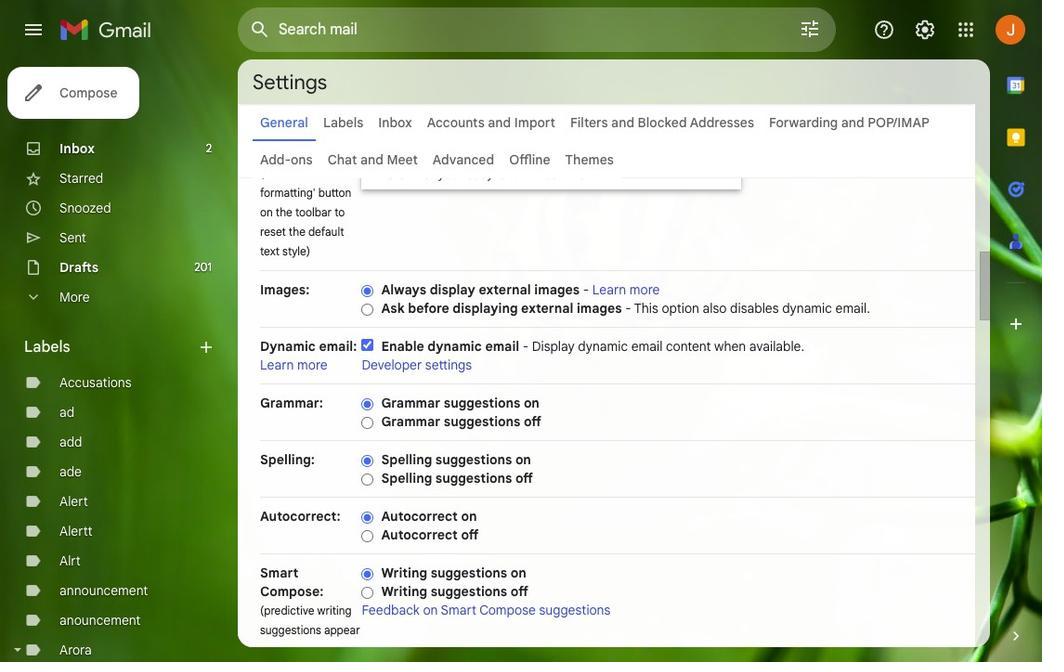Task type: locate. For each thing, give the bounding box(es) containing it.
email left content
[[632, 338, 663, 355]]

spelling for spelling suggestions on
[[381, 452, 432, 468]]

spelling right the spelling suggestions off radio
[[381, 470, 432, 487]]

reset
[[260, 225, 286, 239]]

look
[[541, 166, 564, 182]]

1 horizontal spatial this
[[634, 300, 659, 317]]

your
[[438, 166, 463, 182]]

off down the grammar suggestions on
[[524, 414, 542, 430]]

ad link
[[59, 404, 74, 421]]

advanced search options image
[[792, 10, 829, 47]]

inbox up starred link
[[59, 140, 95, 157]]

the
[[286, 166, 303, 180], [276, 205, 293, 219], [289, 225, 306, 239]]

labels link
[[323, 114, 364, 131]]

2 grammar from the top
[[381, 414, 441, 430]]

suggestions for writing suggestions on
[[431, 565, 508, 582]]

ade link
[[59, 464, 82, 480]]

text
[[497, 166, 518, 182], [260, 244, 280, 258]]

1 grammar from the top
[[381, 395, 441, 412]]

feedback on smart compose suggestions
[[362, 602, 611, 619]]

Grammar suggestions on radio
[[362, 398, 374, 412]]

on up reset
[[260, 205, 273, 219]]

compose down gmail image
[[59, 85, 118, 101]]

0 vertical spatial more
[[630, 282, 660, 298]]

spelling suggestions off
[[381, 470, 533, 487]]

1 horizontal spatial labels
[[323, 114, 364, 131]]

writing up feedback
[[381, 584, 428, 600]]

0 vertical spatial smart
[[260, 565, 299, 582]]

to
[[335, 205, 345, 219]]

1 horizontal spatial more
[[630, 282, 660, 298]]

learn up ask before displaying external images - this option also disables dynamic email.
[[593, 282, 627, 298]]

formatting'
[[260, 186, 316, 200]]

grammar down "developer settings" 'link'
[[381, 395, 441, 412]]

more
[[630, 282, 660, 298], [297, 357, 328, 374]]

2 vertical spatial the
[[289, 225, 306, 239]]

1 vertical spatial smart
[[441, 602, 477, 619]]

more
[[59, 289, 90, 306]]

grammar for grammar suggestions off
[[381, 414, 441, 430]]

and left import
[[488, 114, 511, 131]]

add
[[59, 434, 82, 451]]

images up display
[[535, 282, 580, 298]]

1 horizontal spatial email
[[632, 338, 663, 355]]

labels for labels heading on the left of page
[[24, 338, 70, 357]]

0 horizontal spatial labels
[[24, 338, 70, 357]]

autocorrect on
[[381, 508, 477, 525]]

autocorrect for autocorrect off
[[381, 527, 458, 544]]

0 horizontal spatial smart
[[260, 565, 299, 582]]

more down dynamic
[[297, 357, 328, 374]]

2 autocorrect from the top
[[381, 527, 458, 544]]

suggestions
[[444, 395, 521, 412], [444, 414, 521, 430], [436, 452, 512, 468], [436, 470, 512, 487], [431, 565, 508, 582], [431, 584, 508, 600], [539, 602, 611, 619], [260, 624, 321, 637]]

and for accounts
[[488, 114, 511, 131]]

- left display
[[523, 338, 529, 355]]

off for writing suggestions on
[[511, 584, 528, 600]]

2 writing from the top
[[381, 584, 428, 600]]

grammar suggestions on
[[381, 395, 540, 412]]

compose inside compose button
[[59, 85, 118, 101]]

the up formatting'
[[286, 166, 303, 180]]

option
[[662, 300, 700, 317]]

Autocorrect on radio
[[362, 511, 374, 525]]

ade
[[59, 464, 82, 480]]

0 vertical spatial external
[[479, 282, 531, 298]]

Autocorrect off radio
[[362, 530, 374, 543]]

external up displaying
[[479, 282, 531, 298]]

0 vertical spatial grammar
[[381, 395, 441, 412]]

0 vertical spatial -
[[583, 282, 589, 298]]

and for filters
[[612, 114, 635, 131]]

- left option
[[626, 300, 632, 317]]

drafts link
[[59, 259, 99, 276]]

0 vertical spatial compose
[[59, 85, 118, 101]]

autocorrect down autocorrect on
[[381, 527, 458, 544]]

2 spelling from the top
[[381, 470, 432, 487]]

None checkbox
[[362, 339, 374, 351]]

(use
[[260, 166, 284, 180]]

toolbar
[[295, 205, 332, 219]]

0 horizontal spatial learn
[[260, 357, 294, 374]]

Ask before displaying external images radio
[[362, 303, 374, 317]]

1 horizontal spatial learn
[[593, 282, 627, 298]]

the down formatting'
[[276, 205, 293, 219]]

suggestions for grammar suggestions off
[[444, 414, 521, 430]]

compose
[[296, 643, 343, 657]]

0 horizontal spatial more
[[297, 357, 328, 374]]

suggestions inside the smart compose: (predictive writing suggestions appear as you compose
[[260, 624, 321, 637]]

1 horizontal spatial -
[[583, 282, 589, 298]]

dynamic
[[783, 300, 833, 317], [428, 338, 482, 355], [578, 338, 628, 355]]

1 horizontal spatial compose
[[480, 602, 536, 619]]

1 vertical spatial -
[[626, 300, 632, 317]]

this left is at the left of page
[[371, 166, 394, 182]]

filters and blocked addresses
[[571, 114, 755, 131]]

0 horizontal spatial inbox link
[[59, 140, 95, 157]]

Writing suggestions on radio
[[362, 568, 374, 582]]

inbox up 'meet'
[[378, 114, 412, 131]]

0 vertical spatial learn more link
[[593, 282, 660, 298]]

autocorrect
[[381, 508, 458, 525], [381, 527, 458, 544]]

images:
[[260, 282, 310, 298]]

when
[[715, 338, 746, 355]]

0 horizontal spatial -
[[523, 338, 529, 355]]

this
[[371, 166, 394, 182], [634, 300, 659, 317]]

1 autocorrect from the top
[[381, 508, 458, 525]]

learn more link
[[593, 282, 660, 298], [260, 357, 328, 374]]

0 vertical spatial writing
[[381, 565, 428, 582]]

this is what your body text will look like.
[[371, 166, 589, 182]]

enable
[[381, 338, 424, 355]]

email down displaying
[[485, 338, 520, 355]]

Search mail text field
[[279, 20, 747, 39]]

anouncement link
[[59, 612, 141, 629]]

labels down more
[[24, 338, 70, 357]]

inbox for the bottommost inbox link
[[59, 140, 95, 157]]

ask before displaying external images - this option also disables dynamic email.
[[381, 300, 871, 317]]

dynamic
[[260, 338, 316, 355]]

compose down writing suggestions off
[[480, 602, 536, 619]]

feedback on smart compose suggestions link
[[362, 602, 611, 619]]

spelling right spelling suggestions on option
[[381, 452, 432, 468]]

inbox inside labels navigation
[[59, 140, 95, 157]]

autocorrect up autocorrect off
[[381, 508, 458, 525]]

spelling for spelling suggestions off
[[381, 470, 432, 487]]

learn more link down dynamic
[[260, 357, 328, 374]]

off for spelling suggestions on
[[516, 470, 533, 487]]

2 vertical spatial -
[[523, 338, 529, 355]]

offline link
[[509, 151, 551, 168]]

on
[[260, 205, 273, 219], [524, 395, 540, 412], [516, 452, 532, 468], [461, 508, 477, 525], [511, 565, 527, 582], [423, 602, 438, 619]]

writing right writing suggestions on 'radio' at the left bottom
[[381, 565, 428, 582]]

2
[[206, 141, 212, 155]]

external
[[479, 282, 531, 298], [521, 300, 574, 317]]

developer settings link
[[362, 357, 472, 374]]

also
[[703, 300, 727, 317]]

content
[[666, 338, 711, 355]]

1 vertical spatial learn more link
[[260, 357, 328, 374]]

1 horizontal spatial text
[[497, 166, 518, 182]]

None search field
[[238, 7, 836, 52]]

inbox link up 'meet'
[[378, 114, 412, 131]]

dynamic email: learn more
[[260, 338, 357, 374]]

inbox
[[378, 114, 412, 131], [59, 140, 95, 157]]

and for forwarding
[[842, 114, 865, 131]]

dynamic left email.
[[783, 300, 833, 317]]

learn more link up ask before displaying external images - this option also disables dynamic email.
[[593, 282, 660, 298]]

images
[[535, 282, 580, 298], [577, 300, 622, 317]]

1 vertical spatial learn
[[260, 357, 294, 374]]

compose button
[[7, 67, 140, 119]]

1 horizontal spatial inbox
[[378, 114, 412, 131]]

text left will at the top of the page
[[497, 166, 518, 182]]

filters and blocked addresses link
[[571, 114, 755, 131]]

0 vertical spatial this
[[371, 166, 394, 182]]

and right filters
[[612, 114, 635, 131]]

forwarding and pop/imap link
[[770, 114, 930, 131]]

1 vertical spatial inbox
[[59, 140, 95, 157]]

and right chat
[[360, 151, 384, 168]]

0 vertical spatial spelling
[[381, 452, 432, 468]]

dynamic down ask before displaying external images - this option also disables dynamic email.
[[578, 338, 628, 355]]

1 vertical spatial text
[[260, 244, 280, 258]]

grammar right grammar suggestions off option
[[381, 414, 441, 430]]

suggestions for writing suggestions off
[[431, 584, 508, 600]]

Writing suggestions off radio
[[362, 586, 374, 600]]

inbox link up starred link
[[59, 140, 95, 157]]

labels inside navigation
[[24, 338, 70, 357]]

tab list
[[991, 59, 1043, 596]]

text down reset
[[260, 244, 280, 258]]

0 horizontal spatial email
[[485, 338, 520, 355]]

0 horizontal spatial inbox
[[59, 140, 95, 157]]

0 vertical spatial autocorrect
[[381, 508, 458, 525]]

labels for labels "link"
[[323, 114, 364, 131]]

1 vertical spatial writing
[[381, 584, 428, 600]]

writing for writing suggestions off
[[381, 584, 428, 600]]

writing suggestions off
[[381, 584, 528, 600]]

0 horizontal spatial text
[[260, 244, 280, 258]]

chat and meet
[[328, 151, 418, 168]]

display
[[430, 282, 476, 298]]

images up enable dynamic email - display dynamic email content when available. developer settings
[[577, 300, 622, 317]]

pop/imap
[[868, 114, 930, 131]]

1 vertical spatial spelling
[[381, 470, 432, 487]]

off down spelling suggestions on
[[516, 470, 533, 487]]

- inside enable dynamic email - display dynamic email content when available. developer settings
[[523, 338, 529, 355]]

0 vertical spatial inbox
[[378, 114, 412, 131]]

0 vertical spatial the
[[286, 166, 303, 180]]

1 vertical spatial autocorrect
[[381, 527, 458, 544]]

smart down writing suggestions off
[[441, 602, 477, 619]]

spelling:
[[260, 452, 315, 468]]

1 vertical spatial more
[[297, 357, 328, 374]]

and left pop/imap
[[842, 114, 865, 131]]

1 vertical spatial images
[[577, 300, 622, 317]]

learn down dynamic
[[260, 357, 294, 374]]

0 vertical spatial inbox link
[[378, 114, 412, 131]]

1 writing from the top
[[381, 565, 428, 582]]

accusations link
[[59, 375, 132, 391]]

announcement link
[[59, 583, 148, 599]]

advanced
[[433, 151, 495, 168]]

0 vertical spatial labels
[[323, 114, 364, 131]]

more up ask before displaying external images - this option also disables dynamic email.
[[630, 282, 660, 298]]

the up style)
[[289, 225, 306, 239]]

labels up chat
[[323, 114, 364, 131]]

1 vertical spatial grammar
[[381, 414, 441, 430]]

1 horizontal spatial smart
[[441, 602, 477, 619]]

1 spelling from the top
[[381, 452, 432, 468]]

offline
[[509, 151, 551, 168]]

this left option
[[634, 300, 659, 317]]

writing
[[381, 565, 428, 582], [381, 584, 428, 600]]

1 horizontal spatial learn more link
[[593, 282, 660, 298]]

0 horizontal spatial compose
[[59, 85, 118, 101]]

smart compose: (predictive writing suggestions appear as you compose 
[[260, 565, 360, 663]]

grammar
[[381, 395, 441, 412], [381, 414, 441, 430]]

smart up compose:
[[260, 565, 299, 582]]

1 vertical spatial labels
[[24, 338, 70, 357]]

like.
[[567, 166, 589, 182]]

is
[[397, 166, 406, 182]]

add-ons link
[[260, 151, 313, 168]]

email.
[[836, 300, 871, 317]]

1 email from the left
[[485, 338, 520, 355]]

external down always display external images - learn more
[[521, 300, 574, 317]]

forwarding and pop/imap
[[770, 114, 930, 131]]

dynamic up the settings
[[428, 338, 482, 355]]

- up ask before displaying external images - this option also disables dynamic email.
[[583, 282, 589, 298]]

off up feedback on smart compose suggestions link
[[511, 584, 528, 600]]

smart
[[260, 565, 299, 582], [441, 602, 477, 619]]

(predictive
[[260, 604, 315, 618]]

arora link
[[59, 642, 92, 659]]

alrt link
[[59, 553, 81, 570]]

search mail image
[[243, 13, 277, 46]]



Task type: vqa. For each thing, say whether or not it's contained in the screenshot.
the "will"
yes



Task type: describe. For each thing, give the bounding box(es) containing it.
sent
[[59, 230, 86, 246]]

0 horizontal spatial this
[[371, 166, 394, 182]]

0 vertical spatial images
[[535, 282, 580, 298]]

1 vertical spatial external
[[521, 300, 574, 317]]

snoozed
[[59, 200, 111, 217]]

inbox for rightmost inbox link
[[378, 114, 412, 131]]

accounts
[[427, 114, 485, 131]]

display
[[532, 338, 575, 355]]

compose:
[[260, 584, 324, 600]]

Grammar suggestions off radio
[[362, 416, 374, 430]]

add-
[[260, 151, 291, 168]]

alertt link
[[59, 523, 93, 540]]

displaying
[[453, 300, 518, 317]]

grammar for grammar suggestions on
[[381, 395, 441, 412]]

and for chat
[[360, 151, 384, 168]]

off for grammar suggestions on
[[524, 414, 542, 430]]

starred
[[59, 170, 103, 187]]

off up writing suggestions on
[[461, 527, 479, 544]]

button
[[319, 186, 352, 200]]

alertt
[[59, 523, 93, 540]]

Spelling suggestions off radio
[[362, 473, 374, 487]]

1 vertical spatial compose
[[480, 602, 536, 619]]

will
[[521, 166, 538, 182]]

body
[[466, 166, 494, 182]]

settings
[[253, 69, 327, 94]]

ad
[[59, 404, 74, 421]]

2 horizontal spatial -
[[626, 300, 632, 317]]

advanced link
[[433, 151, 495, 168]]

as
[[260, 643, 272, 657]]

style)
[[283, 244, 310, 258]]

always
[[381, 282, 427, 298]]

201
[[194, 260, 212, 274]]

forwarding
[[770, 114, 838, 131]]

ons
[[291, 151, 313, 168]]

2 email from the left
[[632, 338, 663, 355]]

main menu image
[[22, 19, 45, 41]]

announcement
[[59, 583, 148, 599]]

blocked
[[638, 114, 687, 131]]

1 horizontal spatial inbox link
[[378, 114, 412, 131]]

accounts and import link
[[427, 114, 556, 131]]

on up feedback on smart compose suggestions link
[[511, 565, 527, 582]]

suggestions for grammar suggestions on
[[444, 395, 521, 412]]

ask
[[381, 300, 405, 317]]

Always display external images radio
[[362, 284, 374, 298]]

on inside the (use the 'remove formatting' button on the toolbar to reset the default text style)
[[260, 205, 273, 219]]

on down 'spelling suggestions off'
[[461, 508, 477, 525]]

autocorrect off
[[381, 527, 479, 544]]

accounts and import
[[427, 114, 556, 131]]

on down display
[[524, 395, 540, 412]]

2 horizontal spatial dynamic
[[783, 300, 833, 317]]

suggestions for spelling suggestions on
[[436, 452, 512, 468]]

0 vertical spatial text
[[497, 166, 518, 182]]

you
[[275, 643, 293, 657]]

writing for writing suggestions on
[[381, 565, 428, 582]]

autocorrect:
[[260, 508, 341, 525]]

gmail image
[[59, 11, 161, 48]]

add link
[[59, 434, 82, 451]]

labels navigation
[[0, 59, 238, 663]]

learn inside dynamic email: learn more
[[260, 357, 294, 374]]

arora
[[59, 642, 92, 659]]

autocorrect for autocorrect on
[[381, 508, 458, 525]]

snoozed link
[[59, 200, 111, 217]]

0 vertical spatial learn
[[593, 282, 627, 298]]

labels heading
[[24, 338, 197, 357]]

0 horizontal spatial dynamic
[[428, 338, 482, 355]]

addresses
[[690, 114, 755, 131]]

writing
[[317, 604, 352, 618]]

themes
[[566, 151, 614, 168]]

Spelling suggestions on radio
[[362, 454, 374, 468]]

appear
[[324, 624, 360, 637]]

always display external images - learn more
[[381, 282, 660, 298]]

anouncement
[[59, 612, 141, 629]]

writing suggestions on
[[381, 565, 527, 582]]

(use the 'remove formatting' button on the toolbar to reset the default text style)
[[260, 166, 352, 258]]

available.
[[750, 338, 805, 355]]

alert
[[59, 493, 88, 510]]

more button
[[0, 283, 223, 312]]

'remove
[[306, 166, 349, 180]]

grammar:
[[260, 395, 323, 412]]

default
[[308, 225, 344, 239]]

1 horizontal spatial dynamic
[[578, 338, 628, 355]]

text inside the (use the 'remove formatting' button on the toolbar to reset the default text style)
[[260, 244, 280, 258]]

accusations
[[59, 375, 132, 391]]

on down writing suggestions off
[[423, 602, 438, 619]]

enable dynamic email - display dynamic email content when available. developer settings
[[362, 338, 805, 374]]

disables
[[731, 300, 779, 317]]

0 horizontal spatial learn more link
[[260, 357, 328, 374]]

more inside dynamic email: learn more
[[297, 357, 328, 374]]

smart inside the smart compose: (predictive writing suggestions appear as you compose
[[260, 565, 299, 582]]

general
[[260, 114, 308, 131]]

chat and meet link
[[328, 151, 418, 168]]

feedback
[[362, 602, 420, 619]]

themes link
[[566, 151, 614, 168]]

settings image
[[914, 19, 937, 41]]

general link
[[260, 114, 308, 131]]

drafts
[[59, 259, 99, 276]]

1 vertical spatial inbox link
[[59, 140, 95, 157]]

1 vertical spatial this
[[634, 300, 659, 317]]

alert link
[[59, 493, 88, 510]]

before
[[408, 300, 450, 317]]

settings
[[425, 357, 472, 374]]

suggestions for spelling suggestions off
[[436, 470, 512, 487]]

1 vertical spatial the
[[276, 205, 293, 219]]

on up 'spelling suggestions off'
[[516, 452, 532, 468]]

support image
[[874, 19, 896, 41]]



